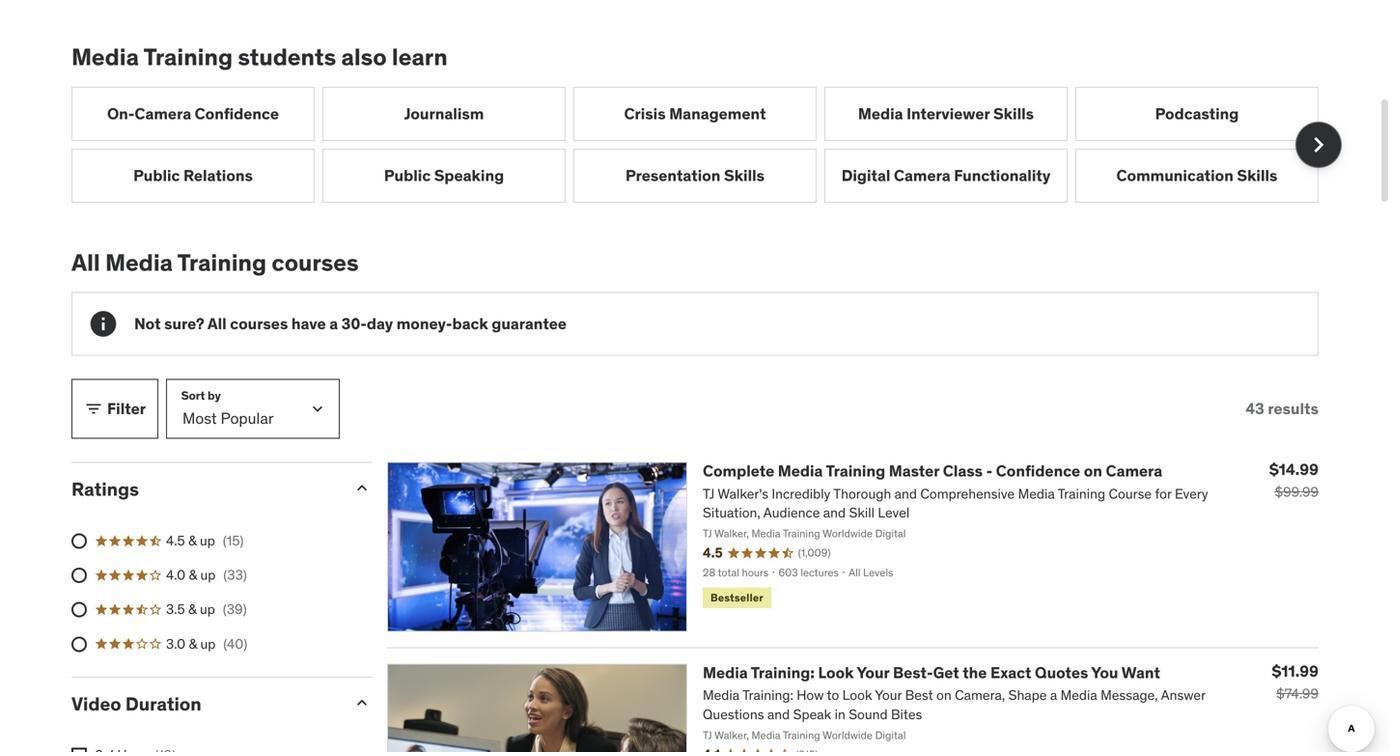 Task type: locate. For each thing, give the bounding box(es) containing it.
digital camera functionality
[[842, 165, 1051, 185]]

all
[[71, 248, 100, 277], [207, 314, 227, 334]]

media interviewer skills
[[858, 104, 1034, 123]]

camera for digital
[[894, 165, 951, 185]]

complete media training master class - confidence on camera
[[703, 461, 1163, 481]]

1 horizontal spatial camera
[[894, 165, 951, 185]]

podcasting link
[[1076, 87, 1319, 141]]

public speaking
[[384, 165, 504, 185]]

0 horizontal spatial confidence
[[195, 104, 279, 123]]

complete media training master class - confidence on camera link
[[703, 461, 1163, 481]]

2 vertical spatial camera
[[1106, 461, 1163, 481]]

courses up the have
[[272, 248, 359, 277]]

confidence inside carousel element
[[195, 104, 279, 123]]

public left relations
[[133, 165, 180, 185]]

0 vertical spatial confidence
[[195, 104, 279, 123]]

courses for all
[[230, 314, 288, 334]]

speaking
[[434, 165, 504, 185]]

2 vertical spatial training
[[826, 461, 886, 481]]

media training: look your best-get the exact quotes you want
[[703, 663, 1161, 683]]

small image
[[352, 479, 372, 498], [352, 693, 372, 713]]

media
[[71, 43, 139, 72], [858, 104, 903, 123], [105, 248, 173, 277], [778, 461, 823, 481], [703, 663, 748, 683]]

1 vertical spatial courses
[[230, 314, 288, 334]]

skills right communication
[[1237, 165, 1278, 185]]

4 up from the top
[[200, 635, 216, 653]]

quotes
[[1035, 663, 1089, 683]]

the
[[963, 663, 987, 683]]

$11.99
[[1272, 661, 1319, 681]]

confidence down media training students also learn
[[195, 104, 279, 123]]

confidence
[[195, 104, 279, 123], [996, 461, 1081, 481]]

training
[[143, 43, 233, 72], [177, 248, 267, 277], [826, 461, 886, 481]]

video duration button
[[71, 692, 337, 715]]

1 horizontal spatial confidence
[[996, 461, 1081, 481]]

look
[[818, 663, 854, 683]]

2 & from the top
[[189, 566, 197, 584]]

camera right the on
[[1106, 461, 1163, 481]]

skills for presentation skills
[[724, 165, 765, 185]]

media inside carousel element
[[858, 104, 903, 123]]

public relations
[[133, 165, 253, 185]]

0 vertical spatial courses
[[272, 248, 359, 277]]

skills up functionality
[[994, 104, 1034, 123]]

skills down management
[[724, 165, 765, 185]]

&
[[188, 532, 197, 549], [189, 566, 197, 584], [188, 601, 197, 618], [189, 635, 197, 653]]

2 horizontal spatial skills
[[1237, 165, 1278, 185]]

public
[[133, 165, 180, 185], [384, 165, 431, 185]]

43
[[1246, 399, 1265, 419]]

up for 4.5 & up
[[200, 532, 215, 549]]

media for media training students also learn
[[71, 43, 139, 72]]

& right the 4.5 at the left bottom of page
[[188, 532, 197, 549]]

up left "(40)"
[[200, 635, 216, 653]]

& for 4.0
[[189, 566, 197, 584]]

0 horizontal spatial skills
[[724, 165, 765, 185]]

media training students also learn
[[71, 43, 448, 72]]

2 small image from the top
[[352, 693, 372, 713]]

money-
[[397, 314, 452, 334]]

training up sure?
[[177, 248, 267, 277]]

public for public speaking
[[384, 165, 431, 185]]

up
[[200, 532, 215, 549], [200, 566, 216, 584], [200, 601, 215, 618], [200, 635, 216, 653]]

up left (39)
[[200, 601, 215, 618]]

up left (15)
[[200, 532, 215, 549]]

camera
[[135, 104, 191, 123], [894, 165, 951, 185], [1106, 461, 1163, 481]]

media for media training: look your best-get the exact quotes you want
[[703, 663, 748, 683]]

digital
[[842, 165, 891, 185]]

skills
[[994, 104, 1034, 123], [724, 165, 765, 185], [1237, 165, 1278, 185]]

(33)
[[223, 566, 247, 584]]

media up on-
[[71, 43, 139, 72]]

filter
[[107, 399, 146, 419]]

on
[[1084, 461, 1103, 481]]

1 horizontal spatial public
[[384, 165, 431, 185]]

3 up from the top
[[200, 601, 215, 618]]

communication skills link
[[1076, 149, 1319, 203]]

video
[[71, 692, 121, 715]]

presentation skills link
[[574, 149, 817, 203]]

2 up from the top
[[200, 566, 216, 584]]

students
[[238, 43, 336, 72]]

$11.99 $74.99
[[1272, 661, 1319, 703]]

confidence right '-'
[[996, 461, 1081, 481]]

results
[[1268, 399, 1319, 419]]

camera for on-
[[135, 104, 191, 123]]

1 horizontal spatial all
[[207, 314, 227, 334]]

learn
[[392, 43, 448, 72]]

on-camera confidence
[[107, 104, 279, 123]]

30-
[[342, 314, 367, 334]]

0 horizontal spatial public
[[133, 165, 180, 185]]

media left training:
[[703, 663, 748, 683]]

crisis management
[[624, 104, 766, 123]]

media for media interviewer skills
[[858, 104, 903, 123]]

up for 3.5 & up
[[200, 601, 215, 618]]

& for 3.5
[[188, 601, 197, 618]]

& for 3.0
[[189, 635, 197, 653]]

xsmall image
[[71, 748, 87, 752]]

3.0
[[166, 635, 186, 653]]

duration
[[125, 692, 202, 715]]

training left master
[[826, 461, 886, 481]]

media up digital
[[858, 104, 903, 123]]

public inside public relations link
[[133, 165, 180, 185]]

training up on-camera confidence
[[143, 43, 233, 72]]

3 & from the top
[[188, 601, 197, 618]]

4.5 & up (15)
[[166, 532, 244, 549]]

media interviewer skills link
[[825, 87, 1068, 141]]

0 vertical spatial all
[[71, 248, 100, 277]]

back
[[452, 314, 488, 334]]

1 vertical spatial confidence
[[996, 461, 1081, 481]]

1 & from the top
[[188, 532, 197, 549]]

1 vertical spatial camera
[[894, 165, 951, 185]]

all media training courses
[[71, 248, 359, 277]]

1 public from the left
[[133, 165, 180, 185]]

2 public from the left
[[384, 165, 431, 185]]

0 vertical spatial small image
[[352, 479, 372, 498]]

4 & from the top
[[189, 635, 197, 653]]

2 horizontal spatial camera
[[1106, 461, 1163, 481]]

& right 4.0
[[189, 566, 197, 584]]

next image
[[1304, 129, 1334, 160]]

up for 3.0 & up
[[200, 635, 216, 653]]

courses left the have
[[230, 314, 288, 334]]

have
[[292, 314, 326, 334]]

& right 3.5
[[188, 601, 197, 618]]

camera up public relations at the top left of the page
[[135, 104, 191, 123]]

courses
[[272, 248, 359, 277], [230, 314, 288, 334]]

presentation skills
[[626, 165, 765, 185]]

0 vertical spatial camera
[[135, 104, 191, 123]]

0 horizontal spatial camera
[[135, 104, 191, 123]]

4.5
[[166, 532, 185, 549]]

public inside public speaking link
[[384, 165, 431, 185]]

0 vertical spatial training
[[143, 43, 233, 72]]

on-camera confidence link
[[71, 87, 315, 141]]

1 vertical spatial training
[[177, 248, 267, 277]]

3.5 & up (39)
[[166, 601, 247, 618]]

training for complete
[[826, 461, 886, 481]]

up for 4.0 & up
[[200, 566, 216, 584]]

not sure? all courses have a 30-day money-back guarantee
[[134, 314, 567, 334]]

1 small image from the top
[[352, 479, 372, 498]]

& right 3.0
[[189, 635, 197, 653]]

1 vertical spatial small image
[[352, 693, 372, 713]]

media right complete
[[778, 461, 823, 481]]

1 up from the top
[[200, 532, 215, 549]]

up left (33) at the left
[[200, 566, 216, 584]]

crisis management link
[[574, 87, 817, 141]]

camera right digital
[[894, 165, 951, 185]]

public left speaking
[[384, 165, 431, 185]]

public speaking link
[[323, 149, 566, 203]]



Task type: vqa. For each thing, say whether or not it's contained in the screenshot.
username Add
no



Task type: describe. For each thing, give the bounding box(es) containing it.
management
[[669, 104, 766, 123]]

skills for communication skills
[[1237, 165, 1278, 185]]

small image
[[84, 400, 103, 419]]

communication skills
[[1117, 165, 1278, 185]]

(40)
[[223, 635, 247, 653]]

3.0 & up (40)
[[166, 635, 247, 653]]

training:
[[751, 663, 815, 683]]

ratings button
[[71, 478, 337, 501]]

small image for video duration
[[352, 693, 372, 713]]

(39)
[[223, 601, 247, 618]]

get
[[933, 663, 959, 683]]

$99.99
[[1275, 484, 1319, 501]]

0 horizontal spatial all
[[71, 248, 100, 277]]

interviewer
[[907, 104, 990, 123]]

-
[[986, 461, 993, 481]]

filter button
[[71, 379, 158, 439]]

media up not
[[105, 248, 173, 277]]

sure?
[[164, 314, 204, 334]]

master
[[889, 461, 940, 481]]

$14.99
[[1270, 460, 1319, 480]]

ratings
[[71, 478, 139, 501]]

video duration
[[71, 692, 202, 715]]

best-
[[893, 663, 933, 683]]

courses for training
[[272, 248, 359, 277]]

small image for ratings
[[352, 479, 372, 498]]

carousel element
[[71, 87, 1342, 203]]

public for public relations
[[133, 165, 180, 185]]

4.0 & up (33)
[[166, 566, 247, 584]]

presentation
[[626, 165, 721, 185]]

guarantee
[[492, 314, 567, 334]]

4.0
[[166, 566, 186, 584]]

media training: look your best-get the exact quotes you want link
[[703, 663, 1161, 683]]

& for 4.5
[[188, 532, 197, 549]]

your
[[857, 663, 890, 683]]

training for all
[[177, 248, 267, 277]]

class
[[943, 461, 983, 481]]

public relations link
[[71, 149, 315, 203]]

podcasting
[[1155, 104, 1239, 123]]

(15)
[[223, 532, 244, 549]]

exact
[[991, 663, 1032, 683]]

not
[[134, 314, 161, 334]]

want
[[1122, 663, 1161, 683]]

you
[[1092, 663, 1119, 683]]

$14.99 $99.99
[[1270, 460, 1319, 501]]

journalism
[[404, 104, 484, 123]]

43 results status
[[1246, 399, 1319, 419]]

43 results
[[1246, 399, 1319, 419]]

crisis
[[624, 104, 666, 123]]

$74.99
[[1277, 685, 1319, 703]]

functionality
[[954, 165, 1051, 185]]

1 horizontal spatial skills
[[994, 104, 1034, 123]]

relations
[[183, 165, 253, 185]]

day
[[367, 314, 393, 334]]

digital camera functionality link
[[825, 149, 1068, 203]]

on-
[[107, 104, 135, 123]]

a
[[329, 314, 338, 334]]

3.5
[[166, 601, 185, 618]]

communication
[[1117, 165, 1234, 185]]

journalism link
[[323, 87, 566, 141]]

1 vertical spatial all
[[207, 314, 227, 334]]

also
[[341, 43, 387, 72]]

complete
[[703, 461, 775, 481]]



